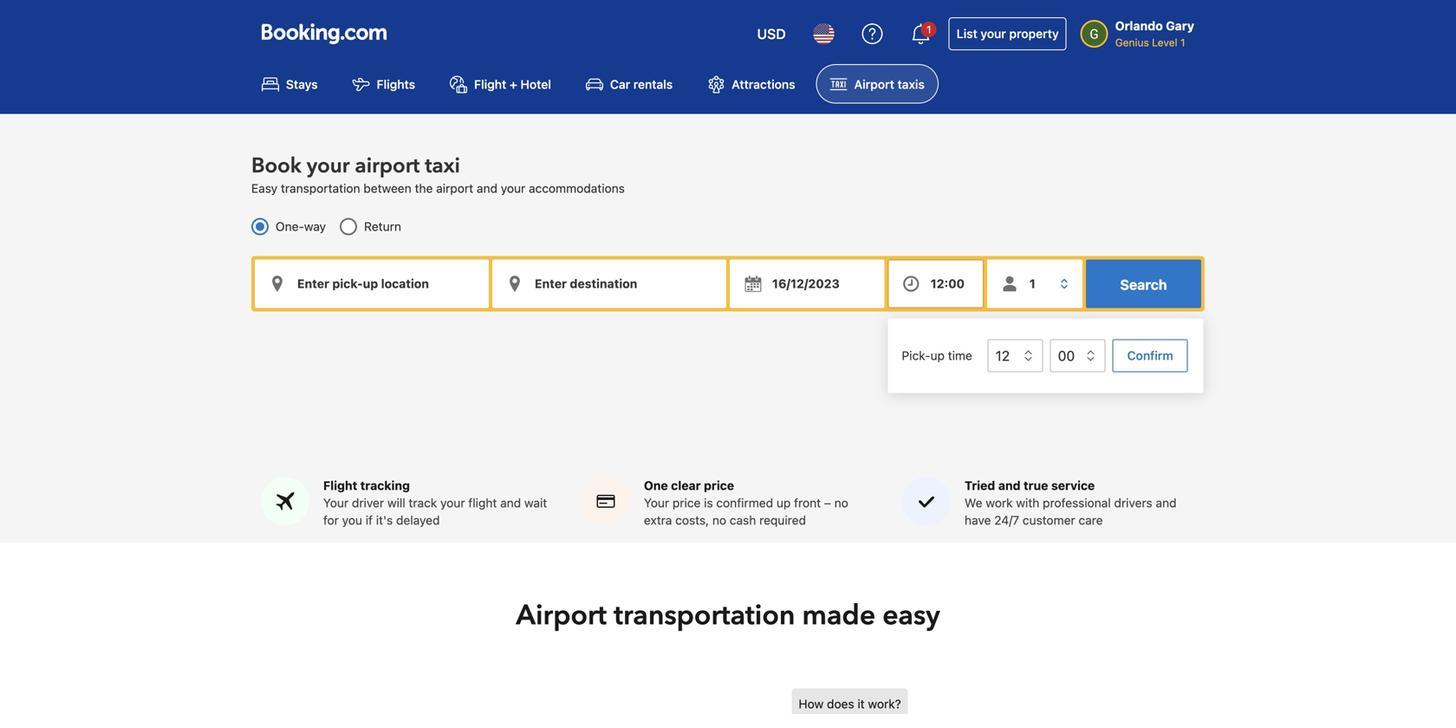 Task type: locate. For each thing, give the bounding box(es) containing it.
usd button
[[747, 13, 797, 55]]

will
[[387, 496, 405, 510]]

1 horizontal spatial no
[[835, 496, 849, 510]]

no right '–'
[[835, 496, 849, 510]]

no down is
[[713, 513, 727, 528]]

level
[[1152, 36, 1178, 49]]

does
[[827, 697, 855, 711]]

list your property
[[957, 26, 1059, 41]]

time
[[948, 348, 973, 363]]

0 horizontal spatial price
[[673, 496, 701, 510]]

flight left + at top left
[[474, 77, 507, 91]]

1 down gary
[[1181, 36, 1186, 49]]

the
[[415, 181, 433, 195]]

up
[[931, 348, 945, 363], [777, 496, 791, 510]]

work?
[[868, 697, 901, 711]]

wait
[[525, 496, 547, 510]]

flight inside flight tracking your driver will track your flight and wait for you if it's delayed
[[323, 479, 357, 493]]

1 vertical spatial 1
[[1181, 36, 1186, 49]]

flight + hotel link
[[436, 64, 565, 103]]

it's
[[376, 513, 393, 528]]

0 horizontal spatial up
[[777, 496, 791, 510]]

1 your from the left
[[323, 496, 349, 510]]

orlando
[[1116, 19, 1163, 33]]

your up for
[[323, 496, 349, 510]]

airport
[[355, 152, 420, 180], [436, 181, 473, 195]]

1 inside orlando gary genius level 1
[[1181, 36, 1186, 49]]

1 horizontal spatial price
[[704, 479, 734, 493]]

1 horizontal spatial your
[[644, 496, 669, 510]]

up inside one clear price your price is confirmed up front – no extra costs, no cash required
[[777, 496, 791, 510]]

front
[[794, 496, 821, 510]]

0 vertical spatial airport
[[355, 152, 420, 180]]

rentals
[[634, 77, 673, 91]]

one clear price your price is confirmed up front – no extra costs, no cash required
[[644, 479, 849, 528]]

care
[[1079, 513, 1103, 528]]

cash
[[730, 513, 756, 528]]

no
[[835, 496, 849, 510], [713, 513, 727, 528]]

flight tracking your driver will track your flight and wait for you if it's delayed
[[323, 479, 547, 528]]

1 vertical spatial airport
[[436, 181, 473, 195]]

confirm
[[1128, 348, 1174, 363]]

flights link
[[339, 64, 429, 103]]

confirm button
[[1113, 339, 1189, 372]]

we
[[965, 496, 983, 510]]

transportation
[[281, 181, 360, 195], [614, 597, 795, 635]]

1 horizontal spatial 1
[[1181, 36, 1186, 49]]

0 vertical spatial transportation
[[281, 181, 360, 195]]

and up "work"
[[999, 479, 1021, 493]]

and right the
[[477, 181, 498, 195]]

price down clear
[[673, 496, 701, 510]]

0 vertical spatial price
[[704, 479, 734, 493]]

your right list
[[981, 26, 1006, 41]]

flight up driver
[[323, 479, 357, 493]]

0 vertical spatial up
[[931, 348, 945, 363]]

airport
[[854, 77, 895, 91], [516, 597, 607, 635]]

0 vertical spatial flight
[[474, 77, 507, 91]]

1
[[927, 23, 932, 36], [1181, 36, 1186, 49]]

0 horizontal spatial flight
[[323, 479, 357, 493]]

your right track
[[440, 496, 465, 510]]

tried
[[965, 479, 996, 493]]

search button
[[1086, 259, 1202, 308]]

your
[[981, 26, 1006, 41], [307, 152, 350, 180], [501, 181, 526, 195], [440, 496, 465, 510]]

1 horizontal spatial airport
[[436, 181, 473, 195]]

0 horizontal spatial 1
[[927, 23, 932, 36]]

required
[[760, 513, 806, 528]]

up left time
[[931, 348, 945, 363]]

way
[[304, 219, 326, 233]]

and left wait
[[500, 496, 521, 510]]

1 left list
[[927, 23, 932, 36]]

up up required
[[777, 496, 791, 510]]

+
[[510, 77, 517, 91]]

taxis
[[898, 77, 925, 91]]

tracking
[[360, 479, 410, 493]]

0 horizontal spatial transportation
[[281, 181, 360, 195]]

1 inside button
[[927, 23, 932, 36]]

flight for flight + hotel
[[474, 77, 507, 91]]

track
[[409, 496, 437, 510]]

gary
[[1166, 19, 1195, 33]]

have
[[965, 513, 991, 528]]

your
[[323, 496, 349, 510], [644, 496, 669, 510]]

Enter destination text field
[[492, 259, 727, 308]]

0 horizontal spatial your
[[323, 496, 349, 510]]

1 horizontal spatial flight
[[474, 77, 507, 91]]

airport down taxi
[[436, 181, 473, 195]]

airport for airport taxis
[[854, 77, 895, 91]]

0 horizontal spatial airport
[[516, 597, 607, 635]]

0 horizontal spatial airport
[[355, 152, 420, 180]]

your right book
[[307, 152, 350, 180]]

1 vertical spatial airport
[[516, 597, 607, 635]]

hotel
[[521, 77, 551, 91]]

made
[[802, 597, 876, 635]]

1 vertical spatial flight
[[323, 479, 357, 493]]

airport taxis
[[854, 77, 925, 91]]

flight for flight tracking your driver will track your flight and wait for you if it's delayed
[[323, 479, 357, 493]]

flight
[[474, 77, 507, 91], [323, 479, 357, 493]]

usd
[[757, 26, 786, 42]]

airport up between
[[355, 152, 420, 180]]

1 horizontal spatial transportation
[[614, 597, 795, 635]]

1 vertical spatial no
[[713, 513, 727, 528]]

price
[[704, 479, 734, 493], [673, 496, 701, 510]]

airport taxis link
[[816, 64, 939, 103]]

your down one
[[644, 496, 669, 510]]

you
[[342, 513, 362, 528]]

airport inside "link"
[[854, 77, 895, 91]]

1 vertical spatial up
[[777, 496, 791, 510]]

2 your from the left
[[644, 496, 669, 510]]

airport transportation made easy
[[516, 597, 940, 635]]

drivers
[[1114, 496, 1153, 510]]

price up is
[[704, 479, 734, 493]]

0 vertical spatial airport
[[854, 77, 895, 91]]

1 horizontal spatial airport
[[854, 77, 895, 91]]

booking.com online hotel reservations image
[[262, 23, 387, 44]]

0 vertical spatial 1
[[927, 23, 932, 36]]

and inside flight tracking your driver will track your flight and wait for you if it's delayed
[[500, 496, 521, 510]]

is
[[704, 496, 713, 510]]



Task type: describe. For each thing, give the bounding box(es) containing it.
your inside one clear price your price is confirmed up front – no extra costs, no cash required
[[644, 496, 669, 510]]

car rentals link
[[572, 64, 687, 103]]

1 vertical spatial transportation
[[614, 597, 795, 635]]

confirmed
[[717, 496, 773, 510]]

transportation inside 'book your airport taxi easy transportation between the airport and your accommodations'
[[281, 181, 360, 195]]

clear
[[671, 479, 701, 493]]

property
[[1010, 26, 1059, 41]]

16/12/2023 button
[[730, 259, 885, 308]]

pick-
[[902, 348, 931, 363]]

and inside 'book your airport taxi easy transportation between the airport and your accommodations'
[[477, 181, 498, 195]]

one-way
[[276, 219, 326, 233]]

your inside flight tracking your driver will track your flight and wait for you if it's delayed
[[323, 496, 349, 510]]

customer
[[1023, 513, 1076, 528]]

flight + hotel
[[474, 77, 551, 91]]

how does it work?
[[799, 697, 901, 711]]

1 button
[[901, 13, 942, 55]]

12:00 button
[[888, 259, 984, 308]]

your left accommodations
[[501, 181, 526, 195]]

list your property link
[[949, 17, 1067, 50]]

accommodations
[[529, 181, 625, 195]]

orlando gary genius level 1
[[1116, 19, 1195, 49]]

and right "drivers"
[[1156, 496, 1177, 510]]

0 horizontal spatial no
[[713, 513, 727, 528]]

how
[[799, 697, 824, 711]]

your inside flight tracking your driver will track your flight and wait for you if it's delayed
[[440, 496, 465, 510]]

true
[[1024, 479, 1049, 493]]

booking airport taxi image
[[792, 689, 1156, 714]]

car rentals
[[610, 77, 673, 91]]

taxi
[[425, 152, 460, 180]]

between
[[364, 181, 412, 195]]

it
[[858, 697, 865, 711]]

easy
[[251, 181, 278, 195]]

airport for airport transportation made easy
[[516, 597, 607, 635]]

attractions
[[732, 77, 796, 91]]

genius
[[1116, 36, 1149, 49]]

professional
[[1043, 496, 1111, 510]]

tried and true service we work with professional drivers and have 24/7 customer care
[[965, 479, 1177, 528]]

1 horizontal spatial up
[[931, 348, 945, 363]]

work
[[986, 496, 1013, 510]]

16/12/2023
[[772, 276, 840, 291]]

attractions link
[[694, 64, 809, 103]]

book your airport taxi easy transportation between the airport and your accommodations
[[251, 152, 625, 195]]

extra
[[644, 513, 672, 528]]

–
[[824, 496, 831, 510]]

service
[[1052, 479, 1095, 493]]

24/7
[[995, 513, 1020, 528]]

list
[[957, 26, 978, 41]]

return
[[364, 219, 401, 233]]

delayed
[[396, 513, 440, 528]]

driver
[[352, 496, 384, 510]]

one
[[644, 479, 668, 493]]

book
[[251, 152, 302, 180]]

Enter pick-up location text field
[[255, 259, 489, 308]]

1 vertical spatial price
[[673, 496, 701, 510]]

pick-up time
[[902, 348, 973, 363]]

12:00
[[931, 276, 965, 291]]

for
[[323, 513, 339, 528]]

if
[[366, 513, 373, 528]]

flight
[[468, 496, 497, 510]]

search
[[1120, 276, 1167, 293]]

stays
[[286, 77, 318, 91]]

costs,
[[676, 513, 709, 528]]

one-
[[276, 219, 304, 233]]

0 vertical spatial no
[[835, 496, 849, 510]]

flights
[[377, 77, 415, 91]]

stays link
[[248, 64, 332, 103]]

car
[[610, 77, 630, 91]]

easy
[[883, 597, 940, 635]]

with
[[1016, 496, 1040, 510]]



Task type: vqa. For each thing, say whether or not it's contained in the screenshot.
+
yes



